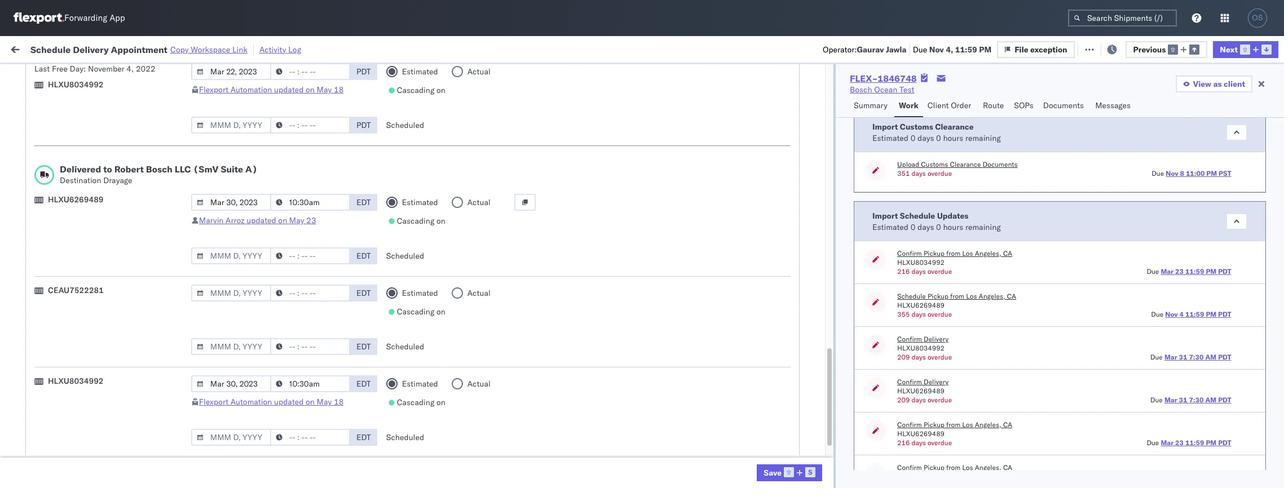 Task type: locate. For each thing, give the bounding box(es) containing it.
0 vertical spatial schedule delivery appointment link
[[26, 184, 139, 195]]

0 vertical spatial gvcu5265864
[[871, 384, 926, 394]]

confirm delivery button down msdu7304509
[[898, 378, 949, 387]]

remaining for import customs clearance
[[966, 133, 1001, 143]]

uetu5238478 up schedule pickup from los angeles, ca hlxu6269489
[[931, 259, 986, 270]]

1 vertical spatial upload customs clearance documents link
[[26, 234, 166, 245]]

automation for pdt
[[231, 85, 272, 95]]

schedule pickup from los angeles, ca button down "schedule pickup from rotterdam, netherlands" button
[[26, 432, 165, 445]]

1 horizontal spatial -
[[1194, 434, 1199, 444]]

1 flexport automation updated on may 18 from the top
[[199, 85, 344, 95]]

2 vertical spatial -- : -- -- text field
[[270, 338, 350, 355]]

1 vertical spatial import
[[873, 122, 898, 132]]

0 vertical spatial 216
[[898, 267, 910, 276]]

3 scheduled from the top
[[386, 342, 424, 352]]

pm
[[979, 44, 992, 54], [249, 136, 262, 146], [249, 160, 262, 171], [1207, 169, 1217, 178], [249, 185, 262, 195], [249, 210, 262, 220], [249, 235, 262, 245], [249, 260, 262, 270], [1206, 267, 1217, 276], [249, 285, 262, 295], [1206, 310, 1217, 319], [249, 359, 262, 369], [244, 384, 257, 394], [244, 409, 257, 419], [249, 434, 262, 444], [1206, 439, 1217, 447]]

ca inside schedule pickup from los angeles, ca hlxu6269489
[[1007, 292, 1017, 301]]

am right 6:00
[[244, 334, 257, 344]]

numbers for container numbers
[[903, 91, 930, 99]]

hlxu6269489, for upload customs clearance documents link for 11:00 pm pst, nov 8, 2022
[[931, 235, 988, 245]]

delivery up confirm pickup from los angeles, ca link
[[61, 284, 90, 294]]

pickup up the delivered
[[61, 135, 86, 145]]

1 vertical spatial schedule delivery appointment button
[[26, 283, 139, 296]]

-- : -- -- text field
[[270, 63, 350, 80], [270, 117, 350, 134], [270, 194, 350, 211], [270, 376, 350, 393], [270, 429, 350, 446]]

2 uetu5238478 from the top
[[931, 284, 986, 294]]

file down search shipments (/) text field in the top right of the page
[[1091, 44, 1105, 54]]

jawla up flex-1846748 link
[[886, 44, 907, 54]]

1 schedule delivery appointment from the top
[[26, 185, 139, 195]]

1 mmm d, yyyy text field from the top
[[191, 63, 271, 80]]

import for import work
[[96, 44, 121, 54]]

flex-2130387 down flex-1893174
[[775, 384, 834, 394]]

0 horizontal spatial -
[[705, 458, 710, 469]]

import schedule updates estimated 0 days 0 hours remaining
[[873, 211, 1001, 232]]

abcdefg78456546 down confirm pickup from los angeles, ca hlxu8034992
[[963, 285, 1039, 295]]

2 vertical spatial flexport
[[199, 397, 229, 407]]

import customs clearance estimated 0 days 0 hours remaining
[[873, 122, 1001, 143]]

overdue for confirm delivery hlxu8034992
[[928, 353, 952, 362]]

schedule pickup from los angeles, ca down drayage
[[26, 210, 165, 220]]

hlxu6269489, for fifth schedule pickup from los angeles, ca link from the bottom of the page
[[931, 160, 988, 170]]

1 schedule delivery appointment link from the top
[[26, 184, 139, 195]]

days down "client" at the right
[[918, 133, 934, 143]]

bosch inside delivered to robert bosch llc (smv suite a) destination drayage
[[146, 164, 173, 175]]

1 : from the left
[[82, 70, 84, 78]]

209 down confirm delivery hlxu8034992
[[898, 353, 910, 362]]

schedule pickup from los angeles, ca for 5th schedule pickup from los angeles, ca link from the top
[[26, 359, 165, 369]]

delivery down confirm pickup from los angeles, ca link
[[57, 334, 86, 344]]

7 resize handle column header from the left
[[851, 87, 865, 489]]

1 vertical spatial 216
[[898, 439, 910, 447]]

1 horizontal spatial numbers
[[1004, 91, 1032, 99]]

0 vertical spatial due mar 31 7:30 am pdt
[[1151, 353, 1232, 362]]

customs for the middle upload customs clearance documents button
[[921, 160, 948, 169]]

1 omkar from the top
[[1140, 160, 1164, 171]]

pdt, up 11:00 pm pst, nov 8, 2022
[[263, 210, 281, 220]]

31 for confirm delivery hlxu6269489
[[1179, 396, 1188, 404]]

2 1889466 from the top
[[799, 285, 834, 295]]

1 vertical spatial schedule delivery appointment
[[26, 284, 139, 294]]

from inside schedule pickup from los angeles, ca hlxu6269489
[[951, 292, 965, 301]]

schedule pickup from los angeles, ca for sixth schedule pickup from los angeles, ca link from the top of the page
[[26, 433, 165, 443]]

demo
[[555, 359, 576, 369]]

confirm delivery button
[[26, 333, 86, 346], [898, 335, 949, 344], [898, 378, 949, 387]]

uetu5238478 for confirm delivery
[[931, 334, 986, 344]]

exception up mbl/mawb numbers button in the top right of the page
[[1031, 44, 1068, 54]]

0 vertical spatial hours
[[943, 133, 964, 143]]

1 209 from the top
[[898, 353, 910, 362]]

31 up the choi
[[1179, 396, 1188, 404]]

4 1889466 from the top
[[799, 334, 834, 344]]

3 cascading on from the top
[[397, 307, 446, 317]]

schedule for 5th schedule pickup from los angeles, ca link from the top
[[26, 359, 59, 369]]

2 test123456 from the top
[[963, 160, 1010, 171]]

1 vertical spatial dec
[[283, 285, 297, 295]]

6 overdue from the top
[[928, 439, 952, 447]]

overdue down confirm delivery hlxu8034992
[[928, 353, 952, 362]]

automation down 'snoozed'
[[231, 85, 272, 95]]

1 vertical spatial 23,
[[292, 409, 305, 419]]

18 for edt
[[334, 397, 344, 407]]

message (0)
[[152, 44, 198, 54]]

8:30 down 6:00
[[225, 384, 242, 394]]

ceau7522281,
[[871, 135, 929, 146], [871, 160, 929, 170], [871, 185, 929, 195], [871, 210, 929, 220], [871, 235, 929, 245]]

3 schedule pickup from los angeles, ca from the top
[[26, 210, 165, 220]]

2 23, from the top
[[292, 409, 305, 419]]

4 overdue from the top
[[928, 353, 952, 362]]

nov
[[930, 44, 944, 54], [283, 136, 298, 146], [283, 160, 298, 171], [1166, 169, 1179, 178], [283, 185, 298, 195], [283, 210, 298, 220], [283, 235, 297, 245], [1166, 310, 1178, 319]]

1 23, from the top
[[292, 384, 305, 394]]

pickup inside confirm pickup from los angeles, ca link
[[57, 309, 81, 319]]

2 18 from the top
[[334, 397, 344, 407]]

hlxu6269489
[[48, 195, 104, 205], [898, 301, 945, 310], [898, 387, 945, 395], [898, 430, 945, 438]]

2 automation from the top
[[231, 397, 272, 407]]

205
[[260, 44, 275, 54]]

1 vertical spatial destination
[[1218, 434, 1259, 444]]

23 for confirm pickup from los angeles, ca hlxu8034992
[[1176, 267, 1184, 276]]

0 vertical spatial import
[[96, 44, 121, 54]]

actual for hlxu6269489
[[468, 197, 491, 208]]

2 vertical spatial schedule delivery appointment button
[[26, 383, 139, 395]]

1 due mar 23 11:59 pm pdt from the top
[[1147, 267, 1232, 276]]

4 flex-1889466 from the top
[[775, 334, 834, 344]]

from inside button
[[88, 408, 104, 418]]

nov left 8
[[1166, 169, 1179, 178]]

confirm pickup from los angeles, ca button
[[898, 249, 1013, 258], [26, 308, 160, 321], [898, 421, 1013, 430], [898, 464, 1013, 473]]

1 vertical spatial flexport automation updated on may 18 button
[[199, 397, 344, 407]]

from up drayage
[[88, 160, 104, 170]]

gaurav up flex-1846748 link
[[857, 44, 884, 54]]

abcdefg78456546 for 6:00 am pst, dec 24, 2022
[[963, 334, 1039, 344]]

delivery up last free day: november 4, 2022
[[73, 44, 109, 55]]

209 for confirm delivery hlxu6269489
[[898, 396, 910, 404]]

2 lhuu7894563, uetu5238478 from the top
[[871, 284, 986, 294]]

schedule delivery appointment link for 11:59 pm pdt, nov 4, 2022
[[26, 184, 139, 195]]

-- : -- -- text field
[[270, 248, 350, 265], [270, 285, 350, 302], [270, 338, 350, 355]]

overdue down confirm pickup from los angeles, ca hlxu8034992
[[928, 267, 952, 276]]

pdt for confirm delivery hlxu6269489
[[1219, 396, 1232, 404]]

aug
[[284, 111, 299, 121]]

clearance inside import customs clearance estimated 0 days 0 hours remaining
[[935, 122, 974, 132]]

mar 31 7:30 am pdt button down the nov 4 11:59 pm pdt button
[[1165, 353, 1232, 362]]

deadline button
[[220, 89, 364, 100]]

0 vertical spatial omkar
[[1140, 160, 1164, 171]]

maeu9408431 down confirm pickup from los angeles, ca hlxu6269489
[[963, 458, 1020, 469]]

1 ocean fcl from the top
[[431, 136, 470, 146]]

0 vertical spatial 2130387
[[799, 384, 834, 394]]

schedule delivery appointment copy workspace link
[[30, 44, 248, 55]]

2 omkar savant from the top
[[1140, 309, 1190, 320]]

file exception down search shipments (/) text field in the top right of the page
[[1091, 44, 1144, 54]]

hours inside import schedule updates estimated 0 days 0 hours remaining
[[943, 222, 964, 232]]

2 gvcu5265864 from the top
[[871, 408, 926, 419]]

1 vertical spatial due mar 31 7:30 am pdt
[[1151, 396, 1232, 404]]

1 vertical spatial -
[[705, 458, 710, 469]]

1 7:30 from the top
[[1189, 353, 1204, 362]]

bosch ocean test link
[[850, 84, 915, 95]]

cascading on
[[397, 85, 446, 95], [397, 216, 446, 226], [397, 307, 446, 317], [397, 398, 446, 408]]

0 vertical spatial work
[[123, 44, 143, 54]]

destination
[[60, 175, 101, 186], [1218, 434, 1259, 444]]

documents inside button
[[1044, 100, 1084, 111]]

1 mar 31 7:30 am pdt button from the top
[[1165, 353, 1232, 362]]

0 vertical spatial 8:30 pm pst, jan 23, 2023
[[225, 384, 326, 394]]

hlxu6269489 inside confirm delivery hlxu6269489
[[898, 387, 945, 395]]

6 schedule pickup from los angeles, ca from the top
[[26, 433, 165, 443]]

4 cascading from the top
[[397, 398, 435, 408]]

1 hlxu6269489, from the top
[[931, 135, 988, 146]]

mar 23 11:59 pm pdt button for confirm pickup from los angeles, ca hlxu8034992
[[1161, 267, 1232, 276]]

lhuu7894563, uetu5238478 for confirm delivery
[[871, 334, 986, 344]]

last free day: november 4, 2022
[[34, 64, 156, 74]]

1 vertical spatial savant
[[1166, 309, 1190, 320]]

209 days overdue for hlxu8034992
[[898, 353, 952, 362]]

351 days overdue
[[898, 169, 952, 178]]

1 8:30 pm pst, jan 23, 2023 from the top
[[225, 384, 326, 394]]

1 13, from the top
[[299, 260, 312, 270]]

schedule for 6th schedule pickup from los angeles, ca link from the bottom
[[26, 135, 59, 145]]

schedule delivery appointment up confirm pickup from los angeles, ca link
[[26, 284, 139, 294]]

from
[[88, 135, 104, 145], [88, 160, 104, 170], [88, 210, 104, 220], [947, 249, 961, 258], [88, 259, 104, 269], [951, 292, 965, 301], [83, 309, 100, 319], [88, 359, 104, 369], [88, 408, 104, 418], [947, 421, 961, 429], [88, 433, 104, 443], [947, 464, 961, 472]]

1 -- : -- -- text field from the top
[[270, 63, 350, 80]]

schedule inside import schedule updates estimated 0 days 0 hours remaining
[[900, 211, 935, 221]]

mar 31 7:30 am pdt button up jaehyung choi - test destination agent on the right bottom
[[1165, 396, 1232, 404]]

schedule delivery appointment button down the delivered
[[26, 184, 139, 197]]

jawla for ceau7522281, hlxu6269489, hlxu8034992
[[1168, 185, 1187, 195]]

edt for 2nd mmm d, yyyy text field from the bottom of the page
[[356, 251, 371, 261]]

by:
[[41, 69, 52, 79]]

8,
[[299, 235, 307, 245]]

hlxu6269489 down msdu7304509
[[898, 387, 945, 395]]

4 lhuu7894563, from the top
[[871, 334, 929, 344]]

1 ceau7522281, from the top
[[871, 135, 929, 146]]

0 vertical spatial schedule delivery appointment
[[26, 185, 139, 195]]

flex-1660288
[[775, 111, 834, 121]]

3 schedule delivery appointment button from the top
[[26, 383, 139, 395]]

robert
[[114, 164, 144, 175]]

import for import schedule updates estimated 0 days 0 hours remaining
[[873, 211, 898, 221]]

205 on track
[[260, 44, 306, 54]]

1 vertical spatial automation
[[231, 397, 272, 407]]

resize handle column header
[[205, 87, 218, 489], [362, 87, 376, 489], [412, 87, 425, 489], [504, 87, 517, 489], [596, 87, 610, 489], [738, 87, 751, 489], [851, 87, 865, 489], [944, 87, 957, 489], [1121, 87, 1134, 489], [1213, 87, 1227, 489], [1256, 87, 1269, 489]]

1 vertical spatial flexport automation updated on may 18
[[199, 397, 344, 407]]

lhuu7894563, for schedule delivery appointment
[[871, 284, 929, 294]]

1 consignee from the left
[[578, 359, 616, 369]]

ceau7522281, hlxu6269489, hlxu8034992 for schedule delivery appointment 'link' associated with 11:59 pm pdt, nov 4, 2022
[[871, 185, 1046, 195]]

0 vertical spatial 209
[[898, 353, 910, 362]]

ocean fcl
[[431, 136, 470, 146], [431, 185, 470, 195], [431, 210, 470, 220], [431, 285, 470, 295], [431, 309, 470, 320], [431, 359, 470, 369], [431, 384, 470, 394]]

pickup inside schedule pickup from los angeles, ca hlxu6269489
[[928, 292, 949, 301]]

status
[[62, 70, 82, 78]]

2 31 from the top
[[1179, 396, 1188, 404]]

0 vertical spatial 24,
[[295, 334, 307, 344]]

days up confirm pickup from los angeles, ca hlxu8034992
[[918, 222, 934, 232]]

11:59 pm pst, jan 24, 2023
[[225, 434, 331, 444]]

1 vertical spatial gvcu5265864
[[871, 408, 926, 419]]

schedule inside schedule pickup from los angeles, ca hlxu6269489
[[898, 292, 926, 301]]

angeles, for confirm pickup from los angeles, ca button underneath confirm pickup from los angeles, ca hlxu6269489
[[975, 464, 1002, 472]]

2 216 from the top
[[898, 439, 910, 447]]

2 flex-2130387 from the top
[[775, 409, 834, 419]]

flexport automation updated on may 18 button for edt
[[199, 397, 344, 407]]

estimated inside import schedule updates estimated 0 days 0 hours remaining
[[873, 222, 909, 232]]

schedule pickup from los angeles, ca up the to at top left
[[26, 135, 165, 145]]

5 -- : -- -- text field from the top
[[270, 429, 350, 446]]

pickup left the to at top left
[[61, 160, 86, 170]]

8:30
[[225, 384, 242, 394], [225, 409, 242, 419]]

2 due mar 31 7:30 am pdt from the top
[[1151, 396, 1232, 404]]

1 vertical spatial mar 31 7:30 am pdt button
[[1165, 396, 1232, 404]]

216 days overdue down confirm pickup from los angeles, ca hlxu8034992
[[898, 267, 952, 276]]

schedule pickup from los angeles, ca button down drayage
[[26, 209, 165, 221]]

am right 12:00
[[249, 111, 262, 121]]

0 vertical spatial 216 days overdue
[[898, 267, 952, 276]]

upload customs clearance documents for 3rd upload customs clearance documents link
[[26, 458, 166, 468]]

log
[[288, 44, 301, 54]]

pickup for fourth schedule pickup from los angeles, ca link from the bottom of the page
[[61, 210, 86, 220]]

updated up the 11:59 pm pst, jan 24, 2023
[[274, 397, 304, 407]]

flexport automation updated on may 18
[[199, 85, 344, 95], [199, 397, 344, 407]]

mar down due nov 4 11:59 pm pdt
[[1165, 353, 1178, 362]]

ceau7522281, for fourth schedule pickup from los angeles, ca link from the bottom of the page
[[871, 210, 929, 220]]

ca for fifth schedule pickup from los angeles, ca link from the bottom of the page
[[154, 160, 165, 170]]

days right 355
[[912, 310, 926, 319]]

2 schedule pickup from los angeles, ca from the top
[[26, 160, 165, 170]]

1 vertical spatial 209 days overdue
[[898, 396, 952, 404]]

2 hlxu6269489, from the top
[[931, 160, 988, 170]]

0 vertical spatial -- : -- -- text field
[[270, 248, 350, 265]]

upload customs clearance documents button down workitem button
[[26, 110, 166, 122]]

pdt,
[[264, 111, 282, 121], [263, 136, 281, 146], [263, 160, 281, 171], [263, 185, 281, 195], [263, 210, 281, 220]]

remaining inside import schedule updates estimated 0 days 0 hours remaining
[[966, 222, 1001, 232]]

overdue
[[928, 169, 952, 178], [928, 267, 952, 276], [928, 310, 952, 319], [928, 353, 952, 362], [928, 396, 952, 404], [928, 439, 952, 447]]

flexport automation updated on may 18 down no in the left of the page
[[199, 85, 344, 95]]

ocean inside bosch ocean test "link"
[[875, 85, 898, 95]]

6 edt from the top
[[356, 433, 371, 443]]

1 11:59 pm pdt, nov 4, 2022 from the top
[[225, 136, 329, 146]]

3 schedule pickup from los angeles, ca link from the top
[[26, 209, 165, 220]]

216 days overdue for hlxu6269489
[[898, 439, 952, 447]]

consignee for flexport demo consignee
[[578, 359, 616, 369]]

0 vertical spatial jawla
[[886, 44, 907, 54]]

6 resize handle column header from the left
[[738, 87, 751, 489]]

documents
[[1044, 100, 1084, 111], [126, 110, 166, 120], [983, 160, 1018, 169], [126, 234, 166, 245], [126, 458, 166, 468]]

7 ocean fcl from the top
[[431, 384, 470, 394]]

Search Work text field
[[905, 40, 1028, 57]]

0 vertical spatial abcdefg78456546
[[963, 285, 1039, 295]]

1 vertical spatial mmm d, yyyy text field
[[191, 248, 271, 265]]

5 ocean fcl from the top
[[431, 309, 470, 320]]

schedule pickup from los angeles, ca link down "schedule pickup from rotterdam, netherlands" button
[[26, 432, 165, 444]]

3 hlxu6269489, from the top
[[931, 185, 988, 195]]

mbl/mawb numbers
[[963, 91, 1032, 99]]

test inside "link"
[[900, 85, 915, 95]]

schedule delivery appointment link up schedule pickup from rotterdam, netherlands link
[[26, 383, 139, 394]]

0 vertical spatial flexport automation updated on may 18 button
[[199, 85, 344, 95]]

pickup for 5th schedule pickup from los angeles, ca link from the top
[[61, 359, 86, 369]]

MMM D, YYYY text field
[[191, 194, 271, 211], [191, 248, 271, 265], [191, 376, 271, 393]]

0 vertical spatial 209 days overdue
[[898, 353, 952, 362]]

due for confirm delivery hlxu8034992
[[1151, 353, 1163, 362]]

schedule delivery appointment button up confirm pickup from los angeles, ca link
[[26, 283, 139, 296]]

1 vertical spatial 209
[[898, 396, 910, 404]]

1 schedule pickup from los angeles, ca from the top
[[26, 135, 165, 145]]

schedule for sixth schedule pickup from los angeles, ca link from the top of the page
[[26, 433, 59, 443]]

file
[[1091, 44, 1105, 54], [1015, 44, 1029, 54]]

gaurav jawla for ymluw236679313
[[1140, 111, 1187, 121]]

11:59 pm pst, dec 13, 2022 up 6:00 am pst, dec 24, 2022
[[225, 285, 333, 295]]

23, down 12,
[[292, 384, 305, 394]]

0 vertical spatial confirm pickup from los angeles, ca
[[26, 309, 160, 319]]

2 vertical spatial import
[[873, 211, 898, 221]]

: left ready
[[82, 70, 84, 78]]

1 horizontal spatial consignee
[[667, 359, 705, 369]]

1893174
[[799, 359, 834, 369]]

1 vertical spatial confirm pickup from los angeles, ca
[[898, 464, 1013, 472]]

: left no in the left of the page
[[262, 70, 264, 78]]

2 vertical spatial may
[[317, 397, 332, 407]]

operator: gaurav jawla
[[823, 44, 907, 54]]

MMM D, YYYY text field
[[191, 63, 271, 80], [191, 117, 271, 134], [191, 285, 271, 302], [191, 338, 271, 355], [191, 429, 271, 446]]

gaurav for ceau7522281, hlxu6269489, hlxu8034992
[[1140, 185, 1165, 195]]

1 vertical spatial 7:30
[[1189, 396, 1204, 404]]

4 resize handle column header from the left
[[504, 87, 517, 489]]

hours
[[943, 133, 964, 143], [943, 222, 964, 232]]

1 vertical spatial 11:59 pm pst, dec 13, 2022
[[225, 285, 333, 295]]

import up 'november' on the top of the page
[[96, 44, 121, 54]]

confirm delivery hlxu6269489
[[898, 378, 949, 395]]

import inside import schedule updates estimated 0 days 0 hours remaining
[[873, 211, 898, 221]]

2 numbers from the left
[[1004, 91, 1032, 99]]

client
[[928, 100, 949, 111]]

flex-1889466 for confirm delivery
[[775, 334, 834, 344]]

upload customs clearance documents button for 12:00 am pdt, aug 19, 2022
[[26, 110, 166, 122]]

due mar 31 7:30 am pdt up the choi
[[1151, 396, 1232, 404]]

5 ceau7522281, from the top
[[871, 235, 929, 245]]

ready
[[87, 70, 107, 78]]

work up status : ready for work, blocked, in progress on the left
[[123, 44, 143, 54]]

remaining inside import customs clearance estimated 0 days 0 hours remaining
[[966, 133, 1001, 143]]

schedule for 8:30 pm pst, jan 23, 2023 schedule delivery appointment 'link'
[[26, 383, 59, 393]]

0 vertical spatial flexport
[[199, 85, 229, 95]]

hours down updates
[[943, 222, 964, 232]]

ceau7522281, hlxu6269489, hlxu8034992 for fifth schedule pickup from los angeles, ca link from the bottom of the page
[[871, 160, 1046, 170]]

hlxu6269489,
[[931, 135, 988, 146], [931, 160, 988, 170], [931, 185, 988, 195], [931, 210, 988, 220], [931, 235, 988, 245]]

3 2130387 from the top
[[799, 458, 834, 469]]

0 vertical spatial gaurav jawla
[[1140, 111, 1187, 121]]

1 horizontal spatial :
[[262, 70, 264, 78]]

2 ceau7522281, hlxu6269489, hlxu8034992 from the top
[[871, 160, 1046, 170]]

24, for dec
[[295, 334, 307, 344]]

216 for hlxu8034992
[[898, 267, 910, 276]]

upload customs clearance documents link for 12:00 am pdt, aug 19, 2022
[[26, 110, 166, 121]]

route
[[983, 100, 1004, 111]]

2 -- : -- -- text field from the top
[[270, 117, 350, 134]]

31 down "4"
[[1179, 353, 1188, 362]]

import down 351
[[873, 211, 898, 221]]

overdue down schedule pickup from los angeles, ca hlxu6269489
[[928, 310, 952, 319]]

ca for 6th schedule pickup from los angeles, ca link from the bottom
[[154, 135, 165, 145]]

-- : -- -- text field for first mmm d, yyyy text box from the bottom
[[270, 429, 350, 446]]

uetu5238478 for schedule pickup from los angeles, ca
[[931, 259, 986, 270]]

schedule inside button
[[26, 408, 59, 418]]

4 schedule pickup from los angeles, ca link from the top
[[26, 259, 165, 270]]

1 vertical spatial 18
[[334, 397, 344, 407]]

uetu5238478 down confirm pickup from los angeles, ca hlxu8034992
[[931, 284, 986, 294]]

schedule delivery appointment link for 8:30 pm pst, jan 23, 2023
[[26, 383, 139, 394]]

0 vertical spatial 18
[[334, 85, 344, 95]]

mar
[[1161, 267, 1174, 276], [1165, 353, 1178, 362], [1165, 396, 1178, 404], [1161, 439, 1174, 447]]

7:30 up the choi
[[1189, 396, 1204, 404]]

2 vertical spatial upload customs clearance documents link
[[26, 457, 166, 469]]

1 vertical spatial remaining
[[966, 222, 1001, 232]]

0 vertical spatial 7:30
[[1189, 353, 1204, 362]]

maeu9408431
[[963, 409, 1020, 419], [963, 458, 1020, 469]]

12:00
[[225, 111, 247, 121]]

delivery up schedule pickup from rotterdam, netherlands link
[[61, 383, 90, 393]]

work button
[[895, 95, 923, 117]]

upload customs clearance documents button down import customs clearance estimated 0 days 0 hours remaining
[[898, 160, 1018, 169]]

hours inside import customs clearance estimated 0 days 0 hours remaining
[[943, 133, 964, 143]]

1 vertical spatial -- : -- -- text field
[[270, 285, 350, 302]]

2130387
[[799, 384, 834, 394], [799, 409, 834, 419], [799, 458, 834, 469]]

cascading for hlxu8034992
[[397, 398, 435, 408]]

los inside confirm pickup from los angeles, ca hlxu8034992
[[963, 249, 973, 258]]

1 vertical spatial omkar
[[1140, 309, 1164, 320]]

31
[[1179, 353, 1188, 362], [1179, 396, 1188, 404]]

2 omkar from the top
[[1140, 309, 1164, 320]]

0 horizontal spatial confirm pickup from los angeles, ca
[[26, 309, 160, 319]]

activity log
[[259, 44, 301, 54]]

pickup inside schedule pickup from rotterdam, netherlands link
[[61, 408, 86, 418]]

4,
[[946, 44, 954, 54], [127, 64, 134, 74], [300, 136, 307, 146], [300, 160, 307, 171], [300, 185, 307, 195], [300, 210, 307, 220]]

0 vertical spatial flexport automation updated on may 18
[[199, 85, 344, 95]]

2 vertical spatial 23
[[1176, 439, 1184, 447]]

view as client button
[[1176, 76, 1253, 93]]

schedule pickup from los angeles, ca for fourth schedule pickup from los angeles, ca link from the bottom of the page
[[26, 210, 165, 220]]

scheduled for hlxu8034992
[[386, 433, 424, 443]]

upload customs clearance documents link down workitem button
[[26, 110, 166, 121]]

caiu7969337
[[871, 111, 924, 121]]

dec
[[283, 260, 297, 270], [283, 285, 297, 295], [278, 334, 293, 344]]

nov up marvin arroz updated on may 23
[[283, 185, 298, 195]]

angeles, inside confirm pickup from los angeles, ca hlxu6269489
[[975, 421, 1002, 429]]

2 flexport automation updated on may 18 button from the top
[[199, 397, 344, 407]]

1 209 days overdue from the top
[[898, 353, 952, 362]]

schedule pickup from los angeles, ca down "schedule pickup from rotterdam, netherlands" button
[[26, 433, 165, 443]]

1 horizontal spatial work
[[899, 100, 919, 111]]

2 lhuu7894563, from the top
[[871, 284, 929, 294]]

overdue down confirm delivery hlxu6269489
[[928, 396, 952, 404]]

schedule delivery appointment link down the delivered
[[26, 184, 139, 195]]

appointment for 11:59 pm pst, dec 13, 2022
[[92, 284, 139, 294]]

1 vertical spatial gaurav jawla
[[1140, 185, 1187, 195]]

2 vertical spatial 2130387
[[799, 458, 834, 469]]

2 vertical spatial upload customs clearance documents button
[[26, 234, 166, 246]]

0 vertical spatial gaurav
[[857, 44, 884, 54]]

schedule pickup from los angeles, ca button down confirm delivery link
[[26, 358, 165, 370]]

0 horizontal spatial numbers
[[903, 91, 930, 99]]

1 vertical spatial mar 23 11:59 pm pdt button
[[1161, 439, 1232, 447]]

3 schedule delivery appointment link from the top
[[26, 383, 139, 394]]

2 schedule delivery appointment button from the top
[[26, 283, 139, 296]]

lhuu7894563, uetu5238478 down import schedule updates estimated 0 days 0 hours remaining
[[871, 259, 986, 270]]

savant for ceau7522281, hlxu6269489, hlxu8034992
[[1166, 160, 1190, 171]]

0 vertical spatial savant
[[1166, 160, 1190, 171]]

pdt for schedule pickup from los angeles, ca hlxu6269489
[[1219, 310, 1232, 319]]

container numbers button
[[865, 89, 946, 100]]

schedule pickup from rotterdam, netherlands
[[26, 408, 193, 418]]

0 vertical spatial 8:30
[[225, 384, 242, 394]]

5 edt from the top
[[356, 379, 371, 389]]

1 vertical spatial 216 days overdue
[[898, 439, 952, 447]]

flexport. image
[[14, 12, 64, 24]]

pickup down confirm pickup from los angeles, ca hlxu6269489
[[924, 464, 945, 472]]

appointment up confirm pickup from los angeles, ca link
[[92, 284, 139, 294]]

messages button
[[1091, 95, 1137, 117]]

11:59 pm pdt, nov 4, 2022 for fourth schedule pickup from los angeles, ca link from the bottom of the page
[[225, 210, 329, 220]]

confirm pickup from los angeles, ca button down import schedule updates estimated 0 days 0 hours remaining
[[898, 249, 1013, 258]]

hlxu8034992 inside confirm delivery hlxu8034992
[[898, 344, 945, 353]]

upload customs clearance documents button
[[26, 110, 166, 122], [898, 160, 1018, 169], [26, 234, 166, 246]]

ca for 5th schedule pickup from los angeles, ca link from the top
[[154, 359, 165, 369]]

scheduled for ceau7522281
[[386, 342, 424, 352]]

los inside schedule pickup from los angeles, ca hlxu6269489
[[966, 292, 977, 301]]

deadline
[[225, 91, 253, 99]]

4 scheduled from the top
[[386, 433, 424, 443]]

ca for fourth schedule pickup from los angeles, ca link from the bottom of the page
[[154, 210, 165, 220]]

ca for 3rd schedule pickup from los angeles, ca link from the bottom
[[154, 259, 165, 269]]

0 vertical spatial schedule delivery appointment button
[[26, 184, 139, 197]]

gaurav jawla down 8
[[1140, 185, 1187, 195]]

gvcu5265864 up abcd1234560
[[871, 408, 926, 419]]

flexport automation updated on may 18 for pdt
[[199, 85, 344, 95]]

maeu9408431 up confirm pickup from los angeles, ca hlxu6269489
[[963, 409, 1020, 419]]

gvcu5265864 down abcd1234560
[[871, 458, 926, 468]]

flex-1889466 for schedule pickup from los angeles, ca
[[775, 260, 834, 270]]

pickup down confirm delivery link
[[61, 359, 86, 369]]

pdt for confirm pickup from los angeles, ca hlxu8034992
[[1219, 267, 1232, 276]]

flex-
[[850, 73, 878, 84], [775, 111, 799, 121], [775, 136, 799, 146], [775, 160, 799, 171], [775, 185, 799, 195], [775, 210, 799, 220], [775, 235, 799, 245], [775, 260, 799, 270], [775, 285, 799, 295], [775, 309, 799, 320], [775, 334, 799, 344], [775, 359, 799, 369], [775, 384, 799, 394], [775, 409, 799, 419], [775, 434, 799, 444], [775, 458, 799, 469]]

abcdefg78456546
[[963, 285, 1039, 295], [963, 334, 1039, 344]]

11:59 pm pst, jan 12, 2023
[[225, 359, 331, 369]]

clearance
[[87, 110, 124, 120], [935, 122, 974, 132], [950, 160, 981, 169], [87, 234, 124, 245], [87, 458, 124, 468]]

0 vertical spatial destination
[[60, 175, 101, 186]]

5 schedule pickup from los angeles, ca from the top
[[26, 359, 165, 369]]

days
[[918, 133, 934, 143], [912, 169, 926, 178], [918, 222, 934, 232], [912, 267, 926, 276], [912, 310, 926, 319], [912, 353, 926, 362], [912, 396, 926, 404], [912, 439, 926, 447]]

angeles, for sixth schedule pickup from los angeles, ca link from the top of the page
[[121, 433, 152, 443]]

dec for from
[[283, 260, 297, 270]]

mar left the choi
[[1161, 439, 1174, 447]]

days down confirm delivery hlxu6269489
[[912, 396, 926, 404]]

remaining down updates
[[966, 222, 1001, 232]]

0 vertical spatial 31
[[1179, 353, 1188, 362]]

dec down 11:00 pm pst, nov 8, 2022
[[283, 260, 297, 270]]

1 vertical spatial hours
[[943, 222, 964, 232]]

4 -- : -- -- text field from the top
[[270, 376, 350, 393]]

route button
[[979, 95, 1010, 117]]

schedule delivery appointment down the delivered
[[26, 185, 139, 195]]

216 days overdue
[[898, 267, 952, 276], [898, 439, 952, 447]]

0 vertical spatial remaining
[[966, 133, 1001, 143]]

1 vertical spatial 23
[[1176, 267, 1184, 276]]

due mar 31 7:30 am pdt for confirm delivery hlxu8034992
[[1151, 353, 1232, 362]]

pickup for 6th schedule pickup from los angeles, ca link from the bottom
[[61, 135, 86, 145]]

2 abcdefg78456546 from the top
[[963, 334, 1039, 344]]

sops button
[[1010, 95, 1039, 117]]

lhuu7894563, uetu5238478 up 355 days overdue
[[871, 284, 986, 294]]

test123456 for fifth schedule pickup from los angeles, ca link from the bottom of the page
[[963, 160, 1010, 171]]

2 vertical spatial gaurav
[[1140, 185, 1165, 195]]

3 ceau7522281, from the top
[[871, 185, 929, 195]]

customs
[[54, 110, 85, 120], [900, 122, 934, 132], [921, 160, 948, 169], [54, 234, 85, 245], [54, 458, 85, 468]]

schedule delivery appointment button for 11:59 pm pdt, nov 4, 2022
[[26, 184, 139, 197]]

appointment down the to at top left
[[92, 185, 139, 195]]

updates
[[937, 211, 969, 221]]

1 omkar savant from the top
[[1140, 160, 1190, 171]]

uetu5238478
[[931, 259, 986, 270], [931, 284, 986, 294], [931, 309, 986, 319], [931, 334, 986, 344]]

1 vertical spatial may
[[289, 215, 304, 226]]

1 vertical spatial maeu9408431
[[963, 458, 1020, 469]]

760 at risk
[[208, 44, 247, 54]]

0 horizontal spatial destination
[[60, 175, 101, 186]]

schedule for schedule pickup from rotterdam, netherlands link
[[26, 408, 59, 418]]

2130387 down 1662119
[[799, 458, 834, 469]]

flex-1893174 button
[[757, 356, 836, 372], [757, 356, 836, 372]]

4 uetu5238478 from the top
[[931, 334, 986, 344]]

1 vertical spatial jawla
[[1168, 111, 1187, 121]]

0 vertical spatial mar 23 11:59 pm pdt button
[[1161, 267, 1232, 276]]

1 vertical spatial 8:30 pm pst, jan 23, 2023
[[225, 409, 326, 419]]

remaining down ymluw236679313
[[966, 133, 1001, 143]]

angeles, for confirm pickup from los angeles, ca link
[[116, 309, 148, 319]]

5 ceau7522281, hlxu6269489, hlxu8034992 from the top
[[871, 235, 1046, 245]]

pickup down the delivered
[[61, 210, 86, 220]]

abcdefg78456546 up maeu9736123
[[963, 334, 1039, 344]]

next button
[[1214, 41, 1279, 58]]

automation
[[231, 85, 272, 95], [231, 397, 272, 407]]

2 vertical spatial jawla
[[1168, 185, 1187, 195]]

lhuu7894563, uetu5238478
[[871, 259, 986, 270], [871, 284, 986, 294], [871, 309, 986, 319], [871, 334, 986, 344]]

3 mmm d, yyyy text field from the top
[[191, 376, 271, 393]]

7 fcl from the top
[[456, 384, 470, 394]]

gvcu5265864 down msdu7304509
[[871, 384, 926, 394]]

2 overdue from the top
[[928, 267, 952, 276]]

angeles, for fifth schedule pickup from los angeles, ca link from the bottom of the page
[[121, 160, 152, 170]]

action
[[1245, 44, 1270, 54]]

0 vertical spatial -
[[1194, 434, 1199, 444]]

2 216 days overdue from the top
[[898, 439, 952, 447]]

1 vertical spatial 13,
[[299, 285, 312, 295]]

destination inside delivered to robert bosch llc (smv suite a) destination drayage
[[60, 175, 101, 186]]

2 vertical spatial gvcu5265864
[[871, 458, 926, 468]]

2 13, from the top
[[299, 285, 312, 295]]

schedule delivery appointment button for 8:30 pm pst, jan 23, 2023
[[26, 383, 139, 395]]

2 cascading on from the top
[[397, 216, 446, 226]]

import inside button
[[96, 44, 121, 54]]

upload customs clearance documents down "schedule pickup from rotterdam, netherlands" button
[[26, 458, 166, 468]]

overdue down confirm pickup from los angeles, ca hlxu6269489
[[928, 439, 952, 447]]

import inside import customs clearance estimated 0 days 0 hours remaining
[[873, 122, 898, 132]]

2 cascading from the top
[[397, 216, 435, 226]]

2 consignee from the left
[[667, 359, 705, 369]]

client order button
[[923, 95, 979, 117]]

2 11:59 pm pst, dec 13, 2022 from the top
[[225, 285, 333, 295]]

nov 8 11:00 pm pst button
[[1166, 169, 1232, 178]]

filtered
[[11, 69, 39, 79]]

actual
[[468, 67, 491, 77], [468, 197, 491, 208], [468, 288, 491, 298], [468, 379, 491, 389]]

upload customs clearance documents button up ceau7522281
[[26, 234, 166, 246]]

1 automation from the top
[[231, 85, 272, 95]]

2 savant from the top
[[1166, 309, 1190, 320]]

23
[[306, 215, 316, 226], [1176, 267, 1184, 276], [1176, 439, 1184, 447]]

0 horizontal spatial work
[[123, 44, 143, 54]]



Task type: describe. For each thing, give the bounding box(es) containing it.
7:30 for confirm delivery hlxu6269489
[[1189, 396, 1204, 404]]

0 vertical spatial updated
[[274, 85, 304, 95]]

risk
[[234, 44, 247, 54]]

angeles, for 3rd schedule pickup from los angeles, ca link from the bottom
[[121, 259, 152, 269]]

message
[[152, 44, 184, 54]]

ceau7522281, hlxu6269489, hlxu8034992 for 6th schedule pickup from los angeles, ca link from the bottom
[[871, 135, 1046, 146]]

3 mmm d, yyyy text field from the top
[[191, 285, 271, 302]]

2 maeu9408431 from the top
[[963, 458, 1020, 469]]

from up ceau7522281
[[88, 259, 104, 269]]

hlxu6269489 inside schedule pickup from los angeles, ca hlxu6269489
[[898, 301, 945, 310]]

days down confirm delivery hlxu8034992
[[912, 353, 926, 362]]

1 vertical spatial work
[[899, 100, 919, 111]]

messages
[[1096, 100, 1131, 111]]

nov 4 11:59 pm pdt button
[[1166, 310, 1232, 319]]

am up jaehyung choi - test destination agent on the right bottom
[[1206, 396, 1217, 404]]

os button
[[1245, 5, 1271, 31]]

1889466 for confirm delivery
[[799, 334, 834, 344]]

from down "schedule pickup from rotterdam, netherlands" button
[[88, 433, 104, 443]]

arroz
[[226, 215, 245, 226]]

hlxu6269489 down the delivered
[[48, 195, 104, 205]]

0 vertical spatial may
[[317, 85, 332, 95]]

pdt, left aug in the left of the page
[[264, 111, 282, 121]]

view
[[1194, 79, 1212, 89]]

0 down updates
[[937, 222, 941, 232]]

3 upload customs clearance documents link from the top
[[26, 457, 166, 469]]

1 actual from the top
[[468, 67, 491, 77]]

hlxu8034992 inside confirm pickup from los angeles, ca hlxu8034992
[[898, 258, 945, 267]]

6:00 am pst, dec 24, 2022
[[225, 334, 329, 344]]

lhuu7894563, for schedule pickup from los angeles, ca
[[871, 259, 929, 270]]

days inside import schedule updates estimated 0 days 0 hours remaining
[[918, 222, 934, 232]]

hlxu6269489 inside confirm pickup from los angeles, ca hlxu6269489
[[898, 430, 945, 438]]

6 ocean fcl from the top
[[431, 359, 470, 369]]

days inside import customs clearance estimated 0 days 0 hours remaining
[[918, 133, 934, 143]]

workitem button
[[7, 89, 207, 100]]

1 horizontal spatial exception
[[1107, 44, 1144, 54]]

os
[[1253, 14, 1263, 22]]

cascading on for ceau7522281
[[397, 307, 446, 317]]

delivery inside button
[[57, 334, 86, 344]]

confirm pickup from los angeles, ca hlxu6269489
[[898, 421, 1013, 438]]

1 flex-2130387 from the top
[[775, 384, 834, 394]]

11:59 pm pst, dec 13, 2022 for schedule pickup from los angeles, ca
[[225, 260, 333, 270]]

-- : -- -- text field for mmm d, yyyy text field corresponding to automation
[[270, 376, 350, 393]]

copy workspace link button
[[170, 44, 248, 54]]

from down ceau7522281
[[83, 309, 100, 319]]

1 overdue from the top
[[928, 169, 952, 178]]

app
[[110, 13, 125, 23]]

nov down aug in the left of the page
[[283, 136, 298, 146]]

nov up container numbers button
[[930, 44, 944, 54]]

client
[[1224, 79, 1246, 89]]

previous button
[[1126, 41, 1208, 58]]

lhuu7894563, for confirm delivery
[[871, 334, 929, 344]]

mbl/mawb
[[963, 91, 1002, 99]]

delivered
[[60, 164, 101, 175]]

actual for hlxu8034992
[[468, 379, 491, 389]]

progress
[[177, 70, 205, 78]]

flexport for pdt
[[199, 85, 229, 95]]

1 horizontal spatial file exception
[[1091, 44, 1144, 54]]

bosch inside bosch ocean test "link"
[[850, 85, 873, 95]]

3 ocean fcl from the top
[[431, 210, 470, 220]]

1 horizontal spatial 11:00
[[1186, 169, 1205, 178]]

snoozed
[[236, 70, 262, 78]]

copy
[[170, 44, 189, 54]]

-- : -- -- text field for mmm d, yyyy text field for arroz
[[270, 194, 350, 211]]

10 resize handle column header from the left
[[1213, 87, 1227, 489]]

3 flex-1889466 from the top
[[775, 309, 834, 320]]

0 horizontal spatial file exception
[[1015, 44, 1068, 54]]

from inside confirm pickup from los angeles, ca hlxu8034992
[[947, 249, 961, 258]]

31 for confirm delivery hlxu8034992
[[1179, 353, 1188, 362]]

4 ocean fcl from the top
[[431, 285, 470, 295]]

import work button
[[91, 36, 148, 61]]

confirm pickup from los angeles, ca button down ceau7522281
[[26, 308, 160, 321]]

1 fcl from the top
[[456, 136, 470, 146]]

pickup for confirm pickup from los angeles, ca link
[[57, 309, 81, 319]]

2 mmm d, yyyy text field from the top
[[191, 248, 271, 265]]

flex-1662119
[[775, 434, 834, 444]]

2 ocean fcl from the top
[[431, 185, 470, 195]]

suite
[[221, 164, 243, 175]]

1 cascading from the top
[[397, 85, 435, 95]]

ceau7522281, for upload customs clearance documents link for 11:00 pm pst, nov 8, 2022
[[871, 235, 929, 245]]

due mar 23 11:59 pm pdt for confirm pickup from los angeles, ca hlxu8034992
[[1147, 267, 1232, 276]]

nov left 8,
[[283, 235, 297, 245]]

work,
[[119, 70, 137, 78]]

workspace
[[191, 44, 230, 54]]

maeu9736123
[[963, 359, 1020, 369]]

angeles, for 5th schedule pickup from los angeles, ca link from the top
[[121, 359, 152, 369]]

pickup inside confirm pickup from los angeles, ca hlxu6269489
[[924, 421, 945, 429]]

from up the to at top left
[[88, 135, 104, 145]]

delivered to robert bosch llc (smv suite a) destination drayage
[[60, 164, 258, 186]]

pdt, up marvin arroz updated on may 23 button
[[263, 185, 281, 195]]

1 horizontal spatial destination
[[1218, 434, 1259, 444]]

3 uetu5238478 from the top
[[931, 309, 986, 319]]

ymluw236679313
[[963, 111, 1035, 121]]

remaining for import schedule updates
[[966, 222, 1001, 232]]

11:59 pm pdt, nov 4, 2022 for fifth schedule pickup from los angeles, ca link from the bottom of the page
[[225, 160, 329, 171]]

updated for hlxu8034992
[[274, 397, 304, 407]]

actions
[[1233, 91, 1257, 99]]

abcdefg78456546 for 11:59 pm pst, dec 13, 2022
[[963, 285, 1039, 295]]

msdu7304509
[[871, 359, 928, 369]]

last
[[34, 64, 50, 74]]

from down confirm pickup from los angeles, ca hlxu6269489
[[947, 464, 961, 472]]

mar 31 7:30 am pdt button for confirm delivery hlxu8034992
[[1165, 353, 1232, 362]]

3 fcl from the top
[[456, 210, 470, 220]]

23 for confirm pickup from los angeles, ca hlxu6269489
[[1176, 439, 1184, 447]]

2 fcl from the top
[[456, 185, 470, 195]]

confirm delivery hlxu8034992
[[898, 335, 949, 353]]

: for snoozed
[[262, 70, 264, 78]]

due nov 8 11:00 pm pst
[[1152, 169, 1232, 178]]

lagerfeld
[[729, 458, 762, 469]]

delivery down the delivered
[[61, 185, 90, 195]]

ca for confirm pickup from los angeles, ca link
[[150, 309, 160, 319]]

appointment up status : ready for work, blocked, in progress on the left
[[111, 44, 168, 55]]

in
[[169, 70, 175, 78]]

batch action button
[[1203, 40, 1277, 57]]

confirm delivery button for confirm delivery hlxu6269489
[[898, 378, 949, 387]]

next
[[1220, 44, 1238, 54]]

automation for edt
[[231, 397, 272, 407]]

schedule delivery appointment for 8:30 pm pst, jan 23, 2023
[[26, 383, 139, 393]]

numbers for mbl/mawb numbers
[[1004, 91, 1032, 99]]

pickup for 3rd schedule pickup from los angeles, ca link from the bottom
[[61, 259, 86, 269]]

confirm inside confirm pickup from los angeles, ca hlxu6269489
[[898, 421, 922, 429]]

5 schedule pickup from los angeles, ca link from the top
[[26, 358, 165, 369]]

nov right a)
[[283, 160, 298, 171]]

days right 351
[[912, 169, 926, 178]]

8
[[1180, 169, 1185, 178]]

ca for confirm pickup from los angeles, ca button underneath confirm pickup from los angeles, ca hlxu6269489
[[1004, 464, 1013, 472]]

pdt, for 6th schedule pickup from los angeles, ca link from the bottom
[[263, 136, 281, 146]]

1 horizontal spatial file
[[1091, 44, 1105, 54]]

confirm inside confirm delivery hlxu8034992
[[898, 335, 922, 344]]

status : ready for work, blocked, in progress
[[62, 70, 205, 78]]

sops
[[1014, 100, 1034, 111]]

351
[[898, 169, 910, 178]]

(0)
[[184, 44, 198, 54]]

from down drayage
[[88, 210, 104, 220]]

from inside confirm pickup from los angeles, ca hlxu6269489
[[947, 421, 961, 429]]

0 up confirm pickup from los angeles, ca hlxu8034992
[[911, 222, 916, 232]]

216 for hlxu6269489
[[898, 439, 910, 447]]

13, for schedule delivery appointment
[[299, 285, 312, 295]]

gaurav for caiu7969337
[[1140, 111, 1165, 121]]

netherlands
[[148, 408, 193, 418]]

save button
[[757, 465, 823, 482]]

1889466 for schedule pickup from los angeles, ca
[[799, 260, 834, 270]]

schedule for 11:59 pm pst, dec 13, 2022 schedule delivery appointment 'link'
[[26, 284, 59, 294]]

days down confirm pickup from los angeles, ca hlxu6269489
[[912, 439, 926, 447]]

11:59 pm pdt, nov 4, 2022 for 6th schedule pickup from los angeles, ca link from the bottom
[[225, 136, 329, 146]]

mmm d, yyyy text field for arroz
[[191, 194, 271, 211]]

: for status
[[82, 70, 84, 78]]

confirm pickup from los angeles, ca button down confirm pickup from los angeles, ca hlxu6269489
[[898, 464, 1013, 473]]

flexport automation updated on may 18 for edt
[[199, 397, 344, 407]]

from down confirm pickup from los angeles, ca link
[[88, 359, 104, 369]]

0 horizontal spatial file
[[1015, 44, 1029, 54]]

schedule for fifth schedule pickup from los angeles, ca link from the bottom of the page
[[26, 160, 59, 170]]

cascading on for hlxu6269489
[[397, 216, 446, 226]]

bookings
[[615, 359, 648, 369]]

november
[[88, 64, 124, 74]]

2 resize handle column header from the left
[[362, 87, 376, 489]]

to
[[103, 164, 112, 175]]

omkar for ceau7522281, hlxu6269489, hlxu8034992
[[1140, 160, 1164, 171]]

0 down "client" at the right
[[937, 133, 941, 143]]

1 gvcu5265864 from the top
[[871, 384, 926, 394]]

am down the nov 4 11:59 pm pdt button
[[1206, 353, 1217, 362]]

batch action
[[1221, 44, 1270, 54]]

5 mmm d, yyyy text field from the top
[[191, 429, 271, 446]]

for
[[108, 70, 118, 78]]

6 fcl from the top
[[456, 359, 470, 369]]

snoozed : no
[[236, 70, 276, 78]]

batch
[[1221, 44, 1243, 54]]

cascading for ceau7522281
[[397, 307, 435, 317]]

2 -- : -- -- text field from the top
[[270, 285, 350, 302]]

216 days overdue for hlxu8034992
[[898, 267, 952, 276]]

updated for hlxu6269489
[[247, 215, 276, 226]]

customs for 12:00 am pdt, aug 19, 2022 upload customs clearance documents link
[[54, 110, 85, 120]]

snooze
[[381, 91, 403, 99]]

schedule pickup from rotterdam, netherlands button
[[26, 408, 193, 420]]

savant for lhuu7894563, uetu5238478
[[1166, 309, 1190, 320]]

1 vertical spatial upload customs clearance documents button
[[898, 160, 1018, 169]]

3 flex-2130387 from the top
[[775, 458, 834, 469]]

1 2130387 from the top
[[799, 384, 834, 394]]

mode
[[431, 91, 448, 99]]

edt for mmm d, yyyy text field for arroz
[[356, 197, 371, 208]]

filtered by:
[[11, 69, 52, 79]]

1 scheduled from the top
[[386, 120, 424, 130]]

bookings test consignee
[[615, 359, 705, 369]]

3 11:59 pm pdt, nov 4, 2022 from the top
[[225, 185, 329, 195]]

760
[[208, 44, 223, 54]]

schedule pickup from los angeles, ca for fifth schedule pickup from los angeles, ca link from the bottom of the page
[[26, 160, 165, 170]]

pickup inside confirm pickup from los angeles, ca hlxu8034992
[[924, 249, 945, 258]]

delivery inside confirm delivery hlxu8034992
[[924, 335, 949, 344]]

24, for jan
[[297, 434, 309, 444]]

customs inside import customs clearance estimated 0 days 0 hours remaining
[[900, 122, 934, 132]]

schedule pickup from los angeles, ca button up ceau7522281
[[26, 259, 165, 271]]

due for schedule pickup from los angeles, ca hlxu6269489
[[1152, 310, 1164, 319]]

1660288
[[799, 111, 834, 121]]

summary
[[854, 100, 888, 111]]

due nov 4, 11:59 pm
[[913, 44, 992, 54]]

mbl/mawb numbers button
[[957, 89, 1123, 100]]

3 resize handle column header from the left
[[412, 87, 425, 489]]

1889466 for schedule delivery appointment
[[799, 285, 834, 295]]

11:00 pm pst, nov 8, 2022
[[225, 235, 328, 245]]

ca inside confirm pickup from los angeles, ca hlxu6269489
[[1004, 421, 1013, 429]]

12,
[[297, 359, 309, 369]]

due mar 31 7:30 am pdt for confirm delivery hlxu6269489
[[1151, 396, 1232, 404]]

flex-1846748 link
[[850, 73, 917, 84]]

documents button
[[1039, 95, 1091, 117]]

schedule pickup from los angeles, ca button up drayage
[[26, 159, 165, 172]]

ceau7522281, hlxu6269489, hlxu8034992 for fourth schedule pickup from los angeles, ca link from the bottom of the page
[[871, 210, 1046, 220]]

import for import customs clearance estimated 0 days 0 hours remaining
[[873, 122, 898, 132]]

0 vertical spatial 23
[[306, 215, 316, 226]]

schedule pickup from los angeles, ca button up the to at top left
[[26, 135, 165, 147]]

mar for confirm delivery hlxu8034992
[[1165, 353, 1178, 362]]

work
[[32, 41, 61, 57]]

-- : -- -- text field for ceau7522281
[[270, 338, 350, 355]]

schedule delivery appointment for 11:59 pm pst, dec 13, 2022
[[26, 284, 139, 294]]

delivery inside confirm delivery hlxu6269489
[[924, 378, 949, 386]]

mode button
[[425, 89, 506, 100]]

8 resize handle column header from the left
[[944, 87, 957, 489]]

schedule pickup from los angeles, ca for 6th schedule pickup from los angeles, ca link from the bottom
[[26, 135, 165, 145]]

mar for confirm delivery hlxu6269489
[[1165, 396, 1178, 404]]

save
[[764, 468, 782, 478]]

confirm pickup from los angeles, ca button down confirm delivery hlxu6269489
[[898, 421, 1013, 430]]

marvin
[[199, 215, 224, 226]]

angeles, inside schedule pickup from los angeles, ca hlxu6269489
[[979, 292, 1006, 301]]

schedule pickup from los angeles, ca button up 355 days overdue
[[898, 292, 1017, 301]]

mar 23 11:59 pm pdt button for confirm pickup from los angeles, ca hlxu6269489
[[1161, 439, 1232, 447]]

overdue for confirm pickup from los angeles, ca hlxu6269489
[[928, 439, 952, 447]]

1 cascading on from the top
[[397, 85, 446, 95]]

4 mmm d, yyyy text field from the top
[[191, 338, 271, 355]]

Search Shipments (/) text field
[[1068, 10, 1177, 27]]

ca inside confirm pickup from los angeles, ca hlxu8034992
[[1004, 249, 1013, 258]]

angeles, for 6th schedule pickup from los angeles, ca link from the bottom
[[121, 135, 152, 145]]

2 schedule pickup from los angeles, ca link from the top
[[26, 159, 165, 171]]

1 vertical spatial flexport
[[523, 359, 553, 369]]

appointment for 11:59 pm pdt, nov 4, 2022
[[92, 185, 139, 195]]

karl
[[712, 458, 726, 469]]

omkar savant for ceau7522281, hlxu6269489, hlxu8034992
[[1140, 160, 1190, 171]]

3 1889466 from the top
[[799, 309, 834, 320]]

2 2130387 from the top
[[799, 409, 834, 419]]

3 test123456 from the top
[[963, 185, 1010, 195]]

2 mmm d, yyyy text field from the top
[[191, 117, 271, 134]]

pickup for confirm pickup from los angeles, ca button underneath confirm pickup from los angeles, ca hlxu6269489
[[924, 464, 945, 472]]

0 down caiu7969337
[[911, 133, 916, 143]]

schedule pickup from rotterdam, netherlands link
[[26, 408, 193, 419]]

5 test123456 from the top
[[963, 235, 1010, 245]]

1 maeu9408431 from the top
[[963, 409, 1020, 419]]

operator:
[[823, 44, 857, 54]]

my
[[11, 41, 29, 57]]

355
[[898, 310, 910, 319]]

due for confirm pickup from los angeles, ca hlxu6269489
[[1147, 439, 1159, 447]]

(smv
[[193, 164, 219, 175]]

confirm delivery button down confirm pickup from los angeles, ca link
[[26, 333, 86, 346]]

lhuu7894563, uetu5238478 for schedule delivery appointment
[[871, 284, 986, 294]]

6 schedule pickup from los angeles, ca link from the top
[[26, 432, 165, 444]]

edt for 4th mmm d, yyyy text box
[[356, 342, 371, 352]]

9 resize handle column header from the left
[[1121, 87, 1134, 489]]

1 schedule pickup from los angeles, ca link from the top
[[26, 135, 165, 146]]

days down confirm pickup from los angeles, ca hlxu8034992
[[912, 267, 926, 276]]

7:30 for confirm delivery hlxu8034992
[[1189, 353, 1204, 362]]

3 lhuu7894563, from the top
[[871, 309, 929, 319]]

confirm pickup from los angeles, ca for confirm pickup from los angeles, ca link
[[26, 309, 160, 319]]

0 horizontal spatial 11:00
[[225, 235, 247, 245]]

confirm inside confirm delivery hlxu6269489
[[898, 378, 922, 386]]

pdt for confirm pickup from los angeles, ca hlxu6269489
[[1219, 439, 1232, 447]]

pickup for schedule pickup from rotterdam, netherlands link
[[61, 408, 86, 418]]

los inside confirm pickup from los angeles, ca hlxu6269489
[[963, 421, 973, 429]]

3 lhuu7894563, uetu5238478 from the top
[[871, 309, 986, 319]]

0 horizontal spatial exception
[[1031, 44, 1068, 54]]

4 fcl from the top
[[456, 285, 470, 295]]

nov up 11:00 pm pst, nov 8, 2022
[[283, 210, 298, 220]]

link
[[232, 44, 248, 54]]

11 resize handle column header from the left
[[1256, 87, 1269, 489]]

5 fcl from the top
[[456, 309, 470, 320]]

1 resize handle column header from the left
[[205, 87, 218, 489]]

estimated inside import customs clearance estimated 0 days 0 hours remaining
[[873, 133, 909, 143]]

as
[[1214, 79, 1222, 89]]

hlxu6269489, for 6th schedule pickup from los angeles, ca link from the bottom
[[931, 135, 988, 146]]

angeles, inside confirm pickup from los angeles, ca hlxu8034992
[[975, 249, 1002, 258]]

2 8:30 pm pst, jan 23, 2023 from the top
[[225, 409, 326, 419]]

2 8:30 from the top
[[225, 409, 242, 419]]

may for hlxu6269489
[[289, 215, 304, 226]]

nov left "4"
[[1166, 310, 1178, 319]]

confirm inside confirm pickup from los angeles, ca hlxu8034992
[[898, 249, 922, 258]]

upload customs clearance documents for 12:00 am pdt, aug 19, 2022 upload customs clearance documents link
[[26, 110, 166, 120]]

upload customs clearance documents button for 11:00 pm pst, nov 8, 2022
[[26, 234, 166, 246]]

no
[[267, 70, 276, 78]]

overdue for confirm delivery hlxu6269489
[[928, 396, 952, 404]]

omkar for lhuu7894563, uetu5238478
[[1140, 309, 1164, 320]]

blocked,
[[139, 70, 167, 78]]

11:59 pm pst, dec 13, 2022 for schedule delivery appointment
[[225, 285, 333, 295]]

1 8:30 from the top
[[225, 384, 242, 394]]

2 vertical spatial dec
[[278, 334, 293, 344]]

due nov 4 11:59 pm pdt
[[1152, 310, 1232, 319]]

5 resize handle column header from the left
[[596, 87, 610, 489]]

13, for schedule pickup from los angeles, ca
[[299, 260, 312, 270]]

18 for pdt
[[334, 85, 344, 95]]

edt for mmm d, yyyy text field corresponding to automation
[[356, 379, 371, 389]]

a)
[[245, 164, 258, 175]]

due mar 23 11:59 pm pdt for confirm pickup from los angeles, ca hlxu6269489
[[1147, 439, 1232, 447]]

209 days overdue for hlxu6269489
[[898, 396, 952, 404]]

3 gvcu5265864 from the top
[[871, 458, 926, 468]]



Task type: vqa. For each thing, say whether or not it's contained in the screenshot.


